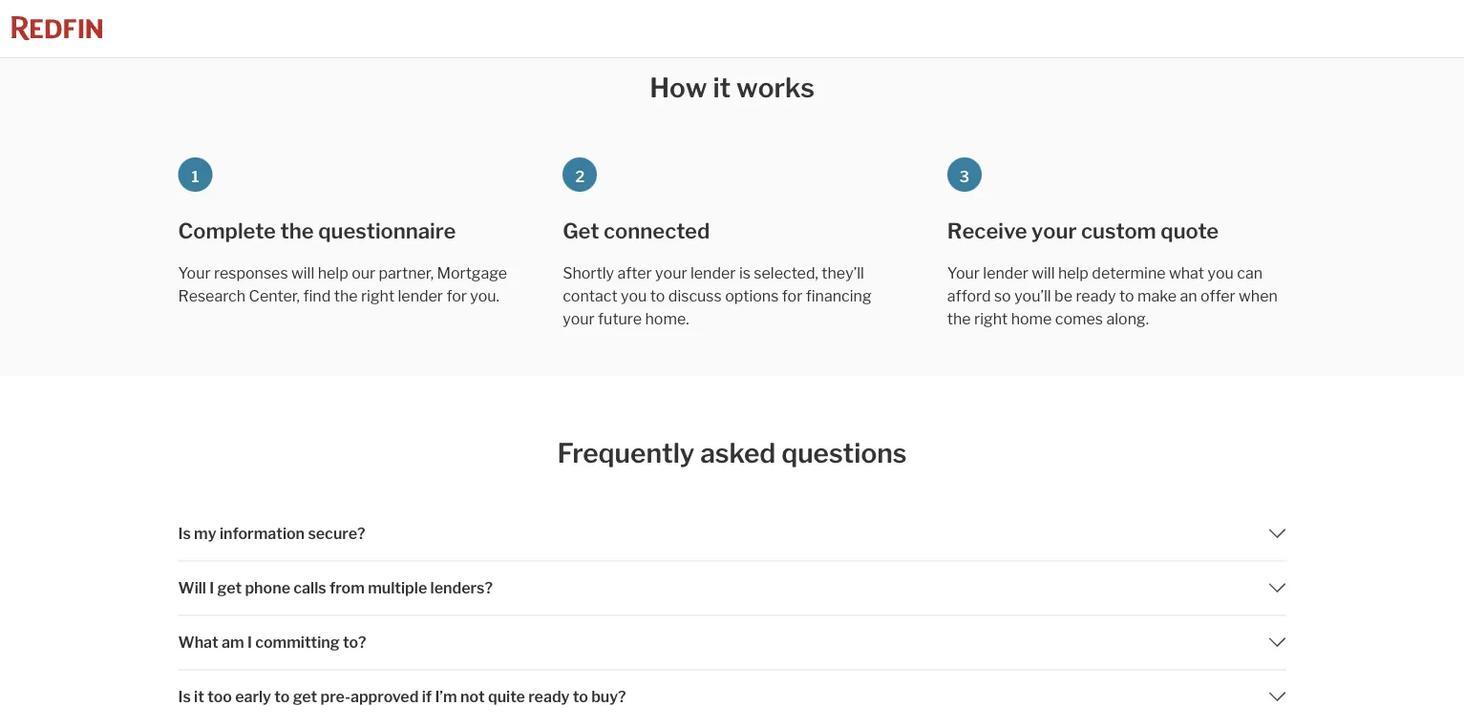 Task type: locate. For each thing, give the bounding box(es) containing it.
the down the afford
[[947, 309, 971, 328]]

your up research
[[178, 264, 211, 282]]

right down the so
[[974, 309, 1008, 328]]

make
[[1138, 287, 1177, 305]]

1 horizontal spatial help
[[1058, 264, 1089, 282]]

0 horizontal spatial to
[[650, 287, 665, 305]]

information
[[220, 525, 305, 544]]

i
[[209, 579, 214, 598], [247, 634, 252, 652]]

will up find
[[291, 264, 314, 282]]

your
[[178, 264, 211, 282], [947, 264, 980, 282]]

1 to from the left
[[650, 287, 665, 305]]

your down contact
[[563, 309, 595, 328]]

will
[[291, 264, 314, 282], [1032, 264, 1055, 282]]

help up find
[[318, 264, 348, 282]]

2 horizontal spatial the
[[947, 309, 971, 328]]

selected,
[[754, 264, 818, 282]]

0 vertical spatial i
[[209, 579, 214, 598]]

secure?
[[308, 525, 365, 544]]

0 horizontal spatial the
[[280, 218, 314, 244]]

right inside your responses will help our partner, mortgage research center, find the right lender for you.
[[361, 287, 395, 305]]

the right find
[[334, 287, 358, 305]]

lender inside shortly after your lender is selected, they'll contact you to discuss options for financing your future home.
[[691, 264, 736, 282]]

1 horizontal spatial to
[[1119, 287, 1134, 305]]

questionnaire
[[318, 218, 456, 244]]

determine
[[1092, 264, 1166, 282]]

0 horizontal spatial you
[[621, 287, 647, 305]]

0 horizontal spatial right
[[361, 287, 395, 305]]

you down after
[[621, 287, 647, 305]]

1 vertical spatial your
[[655, 264, 687, 282]]

1 vertical spatial i
[[247, 634, 252, 652]]

0 horizontal spatial lender
[[398, 287, 443, 305]]

the up responses at the top of page
[[280, 218, 314, 244]]

so
[[994, 287, 1011, 305]]

contact
[[563, 287, 618, 305]]

2 to from the left
[[1119, 287, 1134, 305]]

to down the determine
[[1119, 287, 1134, 305]]

help inside the your lender will help determine what you can afford so you'll be ready to make an offer when the right home comes along.
[[1058, 264, 1089, 282]]

0 vertical spatial your
[[1032, 218, 1077, 244]]

lender up the so
[[983, 264, 1029, 282]]

how
[[650, 72, 707, 104]]

your up the afford
[[947, 264, 980, 282]]

help
[[318, 264, 348, 282], [1058, 264, 1089, 282]]

options
[[725, 287, 779, 305]]

right
[[361, 287, 395, 305], [974, 309, 1008, 328]]

lender inside the your lender will help determine what you can afford so you'll be ready to make an offer when the right home comes along.
[[983, 264, 1029, 282]]

1 horizontal spatial right
[[974, 309, 1008, 328]]

get connected
[[563, 218, 710, 244]]

2 vertical spatial your
[[563, 309, 595, 328]]

complete
[[178, 218, 276, 244]]

1 help from the left
[[318, 264, 348, 282]]

1 horizontal spatial you
[[1208, 264, 1234, 282]]

you inside shortly after your lender is selected, they'll contact you to discuss options for financing your future home.
[[621, 287, 647, 305]]

you up offer
[[1208, 264, 1234, 282]]

1 horizontal spatial your
[[947, 264, 980, 282]]

2 vertical spatial the
[[947, 309, 971, 328]]

1 vertical spatial you
[[621, 287, 647, 305]]

will up 'you'll' on the top
[[1032, 264, 1055, 282]]

2 help from the left
[[1058, 264, 1089, 282]]

0 horizontal spatial will
[[291, 264, 314, 282]]

lender inside your responses will help our partner, mortgage research center, find the right lender for you.
[[398, 287, 443, 305]]

be
[[1055, 287, 1073, 305]]

2 your from the left
[[947, 264, 980, 282]]

what am i committing to? button
[[178, 617, 1286, 670]]

right down the our
[[361, 287, 395, 305]]

your up the 'be'
[[1032, 218, 1077, 244]]

1 horizontal spatial the
[[334, 287, 358, 305]]

1 will from the left
[[291, 264, 314, 282]]

discuss
[[668, 287, 722, 305]]

the
[[280, 218, 314, 244], [334, 287, 358, 305], [947, 309, 971, 328]]

1 horizontal spatial will
[[1032, 264, 1055, 282]]

2 horizontal spatial lender
[[983, 264, 1029, 282]]

asked
[[700, 437, 776, 469]]

i left get
[[209, 579, 214, 598]]

to
[[650, 287, 665, 305], [1119, 287, 1134, 305]]

1 horizontal spatial lender
[[691, 264, 736, 282]]

will inside the your lender will help determine what you can afford so you'll be ready to make an offer when the right home comes along.
[[1032, 264, 1055, 282]]

the inside the your lender will help determine what you can afford so you'll be ready to make an offer when the right home comes along.
[[947, 309, 971, 328]]

0 vertical spatial you
[[1208, 264, 1234, 282]]

your inside the your lender will help determine what you can afford so you'll be ready to make an offer when the right home comes along.
[[947, 264, 980, 282]]

you'll
[[1015, 287, 1051, 305]]

1 your from the left
[[178, 264, 211, 282]]

can
[[1237, 264, 1263, 282]]

frequently
[[557, 437, 695, 469]]

offer
[[1201, 287, 1236, 305]]

receive
[[947, 218, 1027, 244]]

help inside your responses will help our partner, mortgage research center, find the right lender for you.
[[318, 264, 348, 282]]

the inside your responses will help our partner, mortgage research center, find the right lender for you.
[[334, 287, 358, 305]]

is my information secure? button
[[178, 508, 1286, 561]]

0 horizontal spatial help
[[318, 264, 348, 282]]

0 horizontal spatial i
[[209, 579, 214, 598]]

will
[[178, 579, 206, 598]]

your lender will help determine what you can afford so you'll be ready to make an offer when the right home comes along.
[[947, 264, 1278, 328]]

responses
[[214, 264, 288, 282]]

for
[[782, 287, 803, 305]]

when
[[1239, 287, 1278, 305]]

multiple
[[368, 579, 427, 598]]

you
[[1208, 264, 1234, 282], [621, 287, 647, 305]]

2 will from the left
[[1032, 264, 1055, 282]]

1 vertical spatial right
[[974, 309, 1008, 328]]

lender down partner,
[[398, 287, 443, 305]]

your inside your responses will help our partner, mortgage research center, find the right lender for you.
[[178, 264, 211, 282]]

0 horizontal spatial your
[[178, 264, 211, 282]]

works
[[737, 72, 815, 104]]

to inside shortly after your lender is selected, they'll contact you to discuss options for financing your future home.
[[650, 287, 665, 305]]

help up the 'be'
[[1058, 264, 1089, 282]]

connected
[[604, 218, 710, 244]]

you inside the your lender will help determine what you can afford so you'll be ready to make an offer when the right home comes along.
[[1208, 264, 1234, 282]]

lender up discuss
[[691, 264, 736, 282]]

help for questionnaire
[[318, 264, 348, 282]]

to up the future home.
[[650, 287, 665, 305]]

home
[[1011, 309, 1052, 328]]

they'll
[[822, 264, 864, 282]]

0 vertical spatial right
[[361, 287, 395, 305]]

your
[[1032, 218, 1077, 244], [655, 264, 687, 282], [563, 309, 595, 328]]

your up discuss
[[655, 264, 687, 282]]

to?
[[343, 634, 366, 652]]

receive your custom quote
[[947, 218, 1219, 244]]

i right am at the left
[[247, 634, 252, 652]]

1 vertical spatial the
[[334, 287, 358, 305]]

afford
[[947, 287, 991, 305]]

will for your
[[1032, 264, 1055, 282]]

0 vertical spatial the
[[280, 218, 314, 244]]

your for complete
[[178, 264, 211, 282]]

find
[[303, 287, 331, 305]]

will i get phone calls from multiple lenders?
[[178, 579, 493, 598]]

partner,
[[379, 264, 434, 282]]

will inside your responses will help our partner, mortgage research center, find the right lender for you.
[[291, 264, 314, 282]]

2 horizontal spatial your
[[1032, 218, 1077, 244]]

lender
[[691, 264, 736, 282], [983, 264, 1029, 282], [398, 287, 443, 305]]



Task type: vqa. For each thing, say whether or not it's contained in the screenshot.


Task type: describe. For each thing, give the bounding box(es) containing it.
ready
[[1076, 287, 1116, 305]]

is
[[178, 525, 191, 544]]

0 horizontal spatial your
[[563, 309, 595, 328]]

phone
[[245, 579, 290, 598]]

is
[[739, 264, 751, 282]]

your for receive
[[947, 264, 980, 282]]

how it works
[[650, 72, 815, 104]]

committing
[[255, 634, 340, 652]]

will for the
[[291, 264, 314, 282]]

questions
[[781, 437, 907, 469]]

research
[[178, 287, 246, 305]]

get
[[217, 579, 242, 598]]

center,
[[249, 287, 300, 305]]

future home.
[[598, 309, 689, 328]]

lenders?
[[430, 579, 493, 598]]

help for custom quote
[[1058, 264, 1089, 282]]

mortgage
[[437, 264, 507, 282]]

our
[[352, 264, 375, 282]]

your responses will help our partner, mortgage research center, find the right lender for you.
[[178, 264, 507, 305]]

am
[[222, 634, 244, 652]]

for you.
[[446, 287, 500, 305]]

will i get phone calls from multiple lenders? button
[[178, 562, 1286, 616]]

what
[[1169, 264, 1205, 282]]

get
[[563, 218, 599, 244]]

what am i committing to?
[[178, 634, 366, 652]]

what
[[178, 634, 218, 652]]

it
[[713, 72, 731, 104]]

frequently asked questions
[[557, 437, 907, 469]]

comes along.
[[1055, 309, 1149, 328]]

custom quote
[[1081, 218, 1219, 244]]

after
[[617, 264, 652, 282]]

calls
[[294, 579, 326, 598]]

1 horizontal spatial i
[[247, 634, 252, 652]]

to inside the your lender will help determine what you can afford so you'll be ready to make an offer when the right home comes along.
[[1119, 287, 1134, 305]]

shortly
[[563, 264, 614, 282]]

right inside the your lender will help determine what you can afford so you'll be ready to make an offer when the right home comes along.
[[974, 309, 1008, 328]]

complete the questionnaire
[[178, 218, 456, 244]]

my
[[194, 525, 216, 544]]

an
[[1180, 287, 1197, 305]]

is my information secure?
[[178, 525, 365, 544]]

financing
[[806, 287, 872, 305]]

shortly after your lender is selected, they'll contact you to discuss options for financing your future home.
[[563, 264, 872, 328]]

1 horizontal spatial your
[[655, 264, 687, 282]]

from
[[330, 579, 365, 598]]



